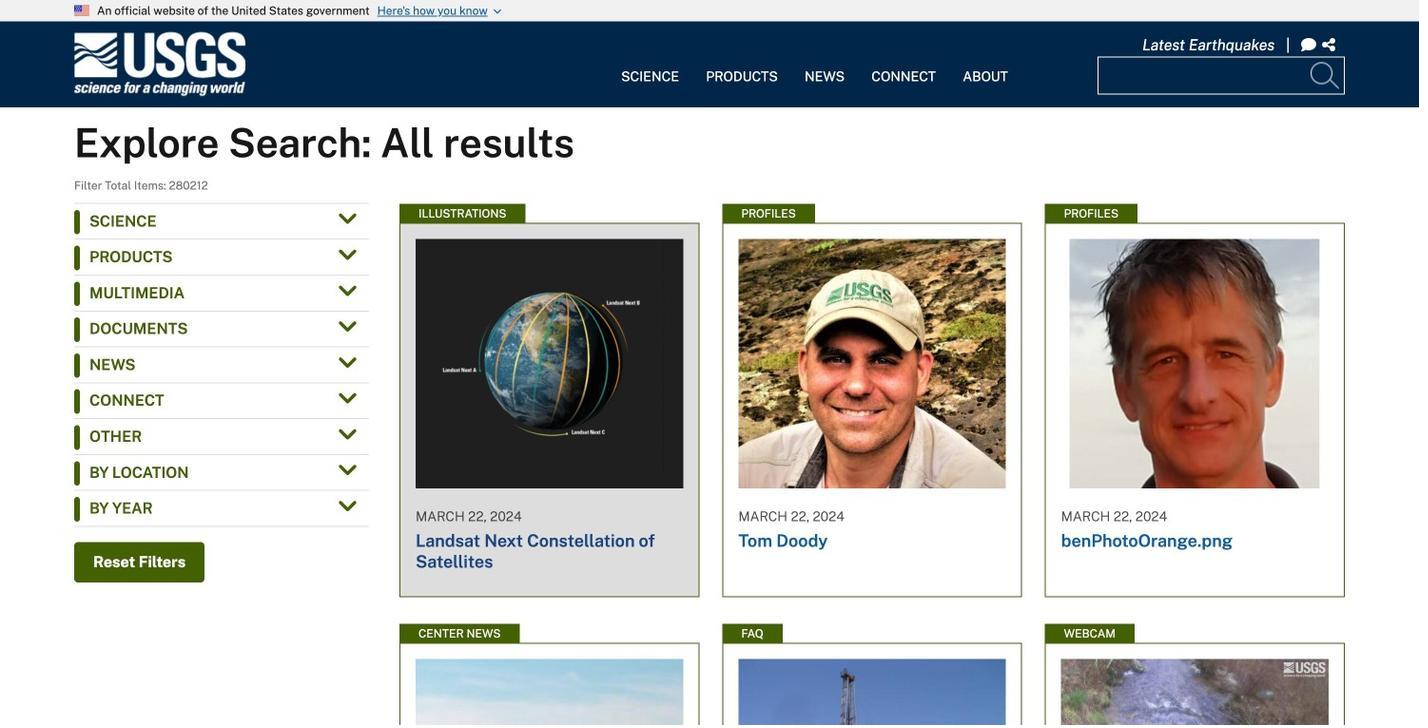 Task type: describe. For each thing, give the bounding box(es) containing it.
3 menu item from the left
[[791, 32, 858, 97]]

Search submit
[[1307, 57, 1345, 95]]

image shows a drill rig on a snowy landscape image
[[739, 660, 1006, 726]]

4 menu item from the left
[[858, 32, 950, 97]]

sprawling landscape of green irrigated crop land in between dry yellow vegetation patches on a hazy blue sky day image
[[416, 660, 683, 726]]

landsat next constellation of satellites image
[[416, 239, 683, 489]]



Task type: locate. For each thing, give the bounding box(es) containing it.
1 menu item from the left
[[608, 32, 693, 97]]

u.s. flag image
[[74, 5, 89, 16]]

Input text field
[[1098, 57, 1345, 95]]

menu
[[608, 32, 1022, 97]]

home image
[[74, 32, 245, 97]]

quonopaug bk at rt 116 nr north scituate image
[[1061, 660, 1329, 726]]

staff profile picture image
[[1061, 239, 1329, 489]]

live webchat image
[[1301, 37, 1317, 52]]

tom doody image
[[739, 239, 1006, 489]]

2 menu item from the left
[[693, 32, 791, 97]]

menu item
[[608, 32, 693, 97], [693, 32, 791, 97], [791, 32, 858, 97], [858, 32, 950, 97], [950, 32, 1022, 97]]

5 menu item from the left
[[950, 32, 1022, 97]]

share social media image
[[1322, 37, 1339, 52]]

section
[[59, 203, 384, 726]]



Task type: vqa. For each thing, say whether or not it's contained in the screenshot.
footer
no



